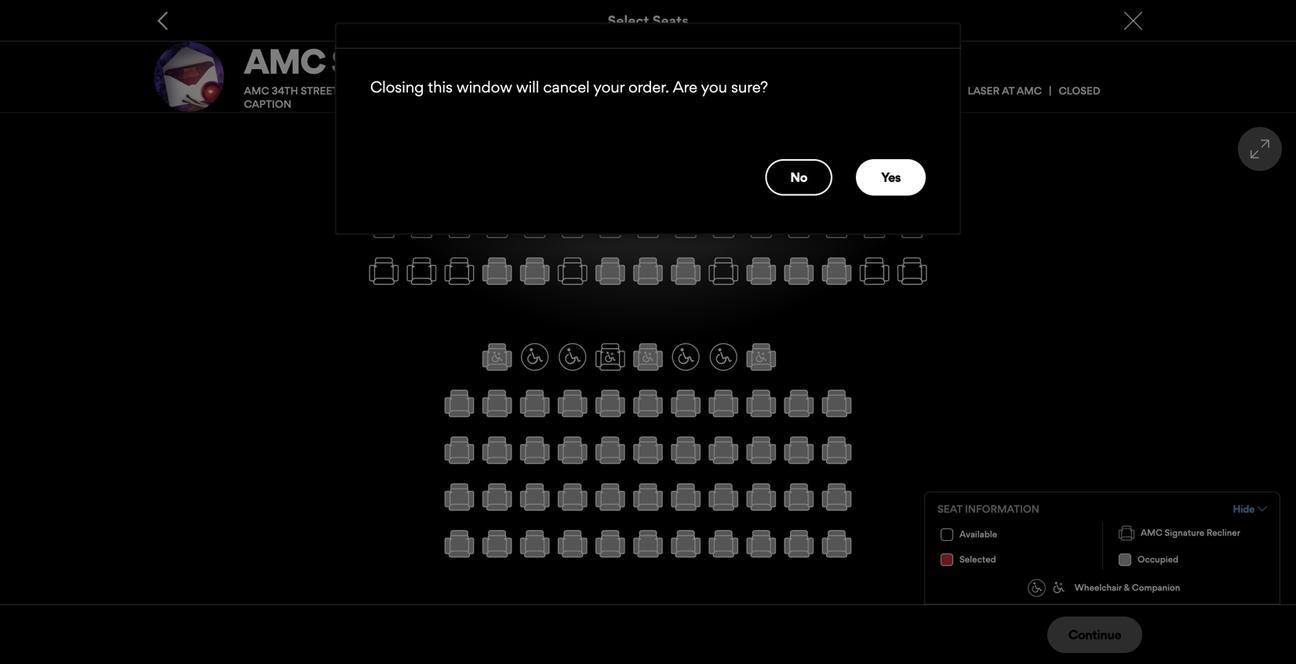 Task type: locate. For each thing, give the bounding box(es) containing it.
row 5, seat 8 - not available, amc signature recliner image
[[633, 387, 663, 421]]

signature up the "occupied"
[[1165, 528, 1205, 539]]

available
[[960, 529, 997, 540]]

seat image
[[1119, 526, 1135, 541]]

amc up 34th
[[244, 40, 325, 82]]

amc scream unseen: february 5
[[244, 40, 749, 82]]

row 5, seat 13 - not available, amc signature recliner image
[[822, 387, 852, 421]]

are
[[673, 78, 697, 97]]

row 5, seat 5 - not available, amc signature recliner image
[[520, 387, 550, 421]]

closed
[[1059, 84, 1101, 97]]

hide button
[[1233, 502, 1267, 516]]

monday, feb 5, 2024
[[369, 84, 479, 97]]

cookie consent banner dialog
[[0, 622, 1296, 665]]

wheelchair seat icon image
[[1054, 582, 1071, 599], [1054, 582, 1065, 594]]

icon key element
[[924, 492, 1281, 605]]

you
[[701, 78, 727, 97]]

feb
[[420, 84, 439, 97]]

february
[[584, 40, 723, 82]]

seat
[[938, 503, 963, 516]]

amc for amc signature recliners
[[689, 84, 714, 97]]

seats
[[652, 12, 689, 29]]

at
[[1002, 84, 1015, 97]]

0 vertical spatial signature
[[716, 84, 775, 97]]

hide
[[1233, 503, 1255, 516]]

amc inside icon key element
[[1141, 528, 1163, 539]]

caption
[[244, 98, 291, 110]]

signature inside icon key element
[[1165, 528, 1205, 539]]

sure?
[[731, 78, 768, 97]]

amc 34th street 14
[[244, 84, 352, 97]]

amc for amc signature recliner
[[1141, 528, 1163, 539]]

amc right at
[[1017, 84, 1042, 97]]

closing this window will cancel your order.  are you sure?
[[370, 78, 768, 97]]

amc up 'caption' on the left top of the page
[[244, 84, 269, 97]]

row 5, seat 12 - not available, amc signature recliner image
[[784, 387, 814, 421]]

select seats
[[608, 12, 689, 29]]

yes
[[881, 170, 901, 185]]

information
[[965, 503, 1040, 516]]

recliner
[[1207, 528, 1240, 539]]

pm
[[522, 84, 538, 97]]

1 vertical spatial signature
[[1165, 528, 1205, 539]]

1 hr 45 min
[[555, 84, 615, 97]]

amc for amc 34th street 14
[[244, 84, 269, 97]]

amc right seat icon
[[1141, 528, 1163, 539]]

signature
[[716, 84, 775, 97], [1165, 528, 1205, 539]]

amc signature recliner
[[1141, 528, 1240, 539]]

signature down 5
[[716, 84, 775, 97]]

0 horizontal spatial signature
[[716, 84, 775, 97]]

amc
[[244, 40, 325, 82], [244, 84, 269, 97], [689, 84, 714, 97], [1017, 84, 1042, 97], [1141, 528, 1163, 539]]

1 horizontal spatial signature
[[1165, 528, 1205, 539]]

45
[[579, 84, 592, 97]]

street
[[301, 84, 338, 97]]

selected
[[960, 554, 996, 565]]

companion
[[1132, 583, 1180, 594]]

your
[[593, 78, 625, 97]]

hr
[[562, 84, 577, 97]]

7:00 pm
[[496, 84, 538, 97]]

selected image
[[941, 554, 953, 567]]

scream
[[331, 40, 448, 82]]

no
[[790, 170, 807, 185]]

amc down amc scream unseen: february 5 link
[[689, 84, 714, 97]]

unseen:
[[454, 40, 577, 82]]



Task type: vqa. For each thing, say whether or not it's contained in the screenshot.
recliner
yes



Task type: describe. For each thing, give the bounding box(es) containing it.
window
[[457, 78, 512, 97]]

amc scream unseen: february 5 link
[[244, 40, 1142, 82]]

2024
[[453, 84, 479, 97]]

closing
[[370, 78, 424, 97]]

wheelchair & companion
[[1075, 583, 1180, 594]]

row 5, seat 9 - not available, amc signature recliner image
[[671, 387, 701, 421]]

row 5, seat 10 - not available, amc signature recliner image
[[709, 387, 738, 421]]

this
[[428, 78, 453, 97]]

row 5, seat 7 - not available, amc signature recliner image
[[596, 387, 625, 421]]

5
[[729, 40, 749, 82]]

cancel
[[543, 78, 590, 97]]

amc for amc scream unseen: february 5
[[244, 40, 325, 82]]

wheelchair
[[1075, 583, 1122, 594]]

row 5, seat 3 - not available, amc signature recliner image
[[445, 387, 474, 421]]

occupied image
[[1119, 554, 1131, 567]]

occupied
[[1138, 554, 1179, 565]]

signature for recliners
[[716, 84, 775, 97]]

order.
[[628, 78, 669, 97]]

no button
[[765, 159, 832, 196]]

more information about image
[[619, 84, 630, 95]]

&
[[1124, 583, 1130, 594]]

row 5, seat 6 - not available, amc signature recliner image
[[558, 387, 587, 421]]

5,
[[442, 84, 450, 97]]

recliners
[[777, 84, 834, 97]]

7:00
[[496, 84, 519, 97]]

14
[[341, 84, 352, 97]]

select
[[608, 12, 649, 29]]

seat information
[[938, 503, 1040, 516]]

1
[[555, 84, 559, 97]]

laser at amc
[[968, 84, 1042, 97]]

amc signature recliners
[[689, 84, 834, 97]]

34th
[[272, 84, 298, 97]]

min
[[594, 84, 615, 97]]

will
[[516, 78, 539, 97]]

closed caption
[[244, 84, 1101, 110]]

signature for recliner
[[1165, 528, 1205, 539]]

available image
[[941, 529, 953, 541]]

laser
[[968, 84, 1000, 97]]

pg13
[[647, 84, 672, 97]]

yes button
[[856, 159, 926, 196]]

monday,
[[369, 84, 418, 97]]

row 5, seat 4 - not available, amc signature recliner image
[[482, 387, 512, 421]]

row 5, seat 11 - not available, amc signature recliner image
[[746, 387, 776, 421]]

1 hr 45 min button
[[555, 84, 647, 97]]



